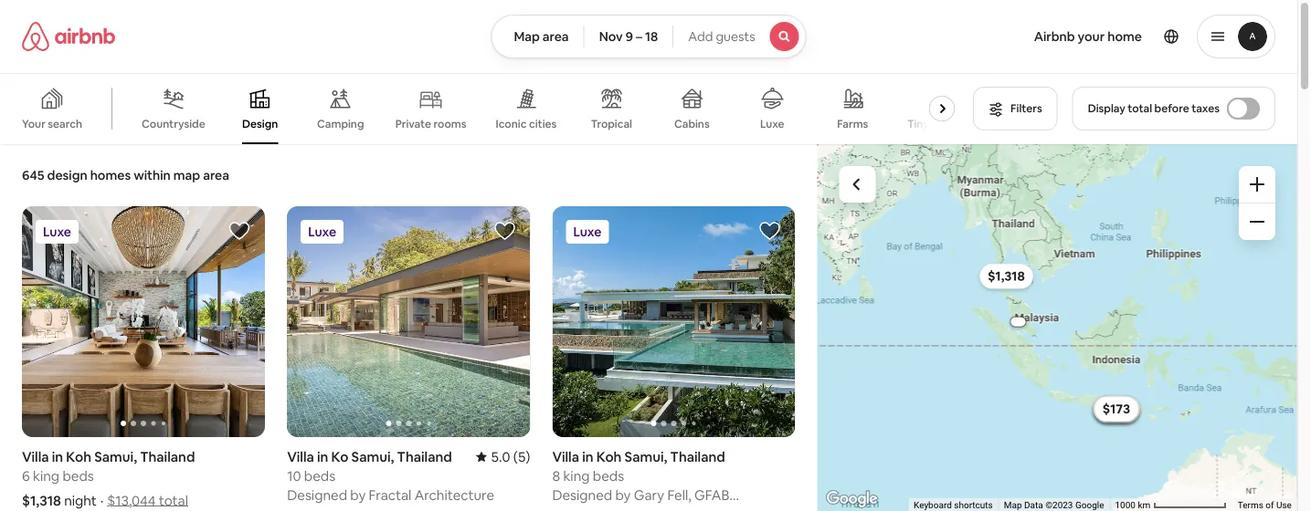 Task type: locate. For each thing, give the bounding box(es) containing it.
total
[[1128, 101, 1153, 116], [159, 492, 188, 510]]

0 vertical spatial homes
[[932, 117, 967, 131]]

0 horizontal spatial koh
[[66, 448, 91, 466]]

1 horizontal spatial by
[[616, 487, 631, 504]]

thailand inside villa in koh samui, thailand 8 king beds designed by gary fell, gfab architects
[[671, 448, 726, 466]]

thailand inside villa in ko samui, thailand 10 beds designed by fractal architecture
[[397, 448, 452, 466]]

koh up architects at bottom left
[[597, 448, 622, 466]]

$130
[[1103, 402, 1131, 418]]

gfab
[[695, 487, 730, 504]]

in inside villa in ko samui, thailand 10 beds designed by fractal architecture
[[317, 448, 329, 466]]

koh up night
[[66, 448, 91, 466]]

homes right tiny
[[932, 117, 967, 131]]

rooms
[[434, 117, 467, 131]]

zoom out image
[[1250, 215, 1265, 229]]

1 by from the left
[[350, 487, 366, 504]]

map
[[514, 28, 540, 45], [1004, 501, 1022, 512]]

in inside villa in koh samui, thailand 8 king beds designed by gary fell, gfab architects
[[582, 448, 594, 466]]

terms of use
[[1238, 501, 1292, 512]]

samui, right ko
[[352, 448, 394, 466]]

group for 6 king beds
[[22, 207, 265, 438]]

2 beds from the left
[[304, 467, 336, 485]]

map for map area
[[514, 28, 540, 45]]

villa
[[22, 448, 49, 466], [287, 448, 314, 466], [552, 448, 580, 466]]

designed down 8 at the bottom left of the page
[[552, 487, 613, 504]]

3 samui, from the left
[[625, 448, 668, 466]]

1000 km button
[[1110, 499, 1233, 512]]

samui, inside villa in koh samui, thailand 6 king beds $1,318 night · $13,044 total
[[94, 448, 137, 466]]

2 horizontal spatial thailand
[[671, 448, 726, 466]]

villa inside villa in koh samui, thailand 6 king beds $1,318 night · $13,044 total
[[22, 448, 49, 466]]

none search field containing map area
[[491, 15, 807, 59]]

nov 9 – 18
[[599, 28, 658, 45]]

$173
[[1103, 401, 1131, 418]]

0 horizontal spatial thailand
[[140, 448, 195, 466]]

1 horizontal spatial map
[[1004, 501, 1022, 512]]

$355
[[1103, 403, 1132, 419]]

area
[[543, 28, 569, 45], [203, 167, 229, 184]]

architects
[[552, 504, 618, 512]]

designed down 10
[[287, 487, 347, 504]]

(5)
[[514, 448, 531, 466]]

king inside villa in koh samui, thailand 8 king beds designed by gary fell, gfab architects
[[563, 467, 590, 485]]

koh inside villa in koh samui, thailand 6 king beds $1,318 night · $13,044 total
[[66, 448, 91, 466]]

0 vertical spatial $1,318
[[988, 268, 1026, 285]]

beds right 10
[[304, 467, 336, 485]]

0 horizontal spatial designed
[[287, 487, 347, 504]]

1 designed from the left
[[287, 487, 347, 504]]

1 villa from the left
[[22, 448, 49, 466]]

google image
[[822, 488, 883, 512]]

koh inside villa in koh samui, thailand 8 king beds designed by gary fell, gfab architects
[[597, 448, 622, 466]]

filters button
[[974, 87, 1058, 131]]

villa inside villa in ko samui, thailand 10 beds designed by fractal architecture
[[287, 448, 314, 466]]

thailand inside villa in koh samui, thailand 6 king beds $1,318 night · $13,044 total
[[140, 448, 195, 466]]

$1,318 button
[[980, 264, 1034, 289]]

villa up 8 at the bottom left of the page
[[552, 448, 580, 466]]

beds up architects at bottom left
[[593, 467, 624, 485]]

total left before at the top right of the page
[[1128, 101, 1153, 116]]

koh for 8 king beds
[[597, 448, 622, 466]]

fractal
[[369, 487, 412, 504]]

king right 8 at the bottom left of the page
[[563, 467, 590, 485]]

king right "6" in the left of the page
[[33, 467, 60, 485]]

$1,318
[[988, 268, 1026, 285], [22, 492, 61, 510]]

beds for 6 king beds
[[63, 467, 94, 485]]

1 horizontal spatial designed
[[552, 487, 613, 504]]

add to wishlist: villa in koh samui, thailand image for villa in koh samui, thailand 6 king beds $1,318 night · $13,044 total
[[229, 220, 251, 242]]

fell,
[[668, 487, 692, 504]]

5.0 (5)
[[491, 448, 531, 466]]

3 thailand from the left
[[671, 448, 726, 466]]

koh
[[66, 448, 91, 466], [597, 448, 622, 466]]

1 horizontal spatial $1,318
[[988, 268, 1026, 285]]

1 vertical spatial total
[[159, 492, 188, 510]]

design
[[242, 117, 278, 131]]

1 horizontal spatial add to wishlist: villa in koh samui, thailand image
[[759, 220, 781, 242]]

samui, up gary
[[625, 448, 668, 466]]

0 vertical spatial area
[[543, 28, 569, 45]]

add to wishlist: villa in ko samui, thailand image
[[494, 220, 516, 242]]

villa in koh samui, thailand 6 king beds $1,318 night · $13,044 total
[[22, 448, 195, 510]]

map data ©2023 google
[[1004, 501, 1105, 512]]

add to wishlist: villa in koh samui, thailand image
[[229, 220, 251, 242], [759, 220, 781, 242]]

architecture
[[415, 487, 494, 504]]

0 horizontal spatial by
[[350, 487, 366, 504]]

0 horizontal spatial homes
[[90, 167, 131, 184]]

1 vertical spatial $1,318
[[22, 492, 61, 510]]

gary
[[634, 487, 665, 504]]

2 samui, from the left
[[352, 448, 394, 466]]

1 horizontal spatial samui,
[[352, 448, 394, 466]]

by left gary
[[616, 487, 631, 504]]

0 horizontal spatial total
[[159, 492, 188, 510]]

total inside villa in koh samui, thailand 6 king beds $1,318 night · $13,044 total
[[159, 492, 188, 510]]

villa in ko samui, thailand 10 beds designed by fractal architecture
[[287, 448, 494, 504]]

0 horizontal spatial king
[[33, 467, 60, 485]]

2 thailand from the left
[[397, 448, 452, 466]]

0 vertical spatial map
[[514, 28, 540, 45]]

shortcuts
[[955, 501, 993, 512]]

0 horizontal spatial beds
[[63, 467, 94, 485]]

3 villa from the left
[[552, 448, 580, 466]]

km
[[1138, 501, 1151, 512]]

1 horizontal spatial total
[[1128, 101, 1153, 116]]

villa for 6
[[22, 448, 49, 466]]

2 horizontal spatial villa
[[552, 448, 580, 466]]

homes left within
[[90, 167, 131, 184]]

king
[[33, 467, 60, 485], [563, 467, 590, 485]]

2 horizontal spatial in
[[582, 448, 594, 466]]

beds up night
[[63, 467, 94, 485]]

thailand
[[140, 448, 195, 466], [397, 448, 452, 466], [671, 448, 726, 466]]

0 horizontal spatial samui,
[[94, 448, 137, 466]]

2 horizontal spatial samui,
[[625, 448, 668, 466]]

by inside villa in koh samui, thailand 8 king beds designed by gary fell, gfab architects
[[616, 487, 631, 504]]

king inside villa in koh samui, thailand 6 king beds $1,318 night · $13,044 total
[[33, 467, 60, 485]]

0 horizontal spatial area
[[203, 167, 229, 184]]

1 horizontal spatial in
[[317, 448, 329, 466]]

private
[[395, 117, 431, 131]]

total inside button
[[1128, 101, 1153, 116]]

map inside button
[[514, 28, 540, 45]]

villa in koh samui, thailand 8 king beds designed by gary fell, gfab architects
[[552, 448, 730, 512]]

area inside button
[[543, 28, 569, 45]]

total right $13,044
[[159, 492, 188, 510]]

1 add to wishlist: villa in koh samui, thailand image from the left
[[229, 220, 251, 242]]

samui, inside villa in koh samui, thailand 8 king beds designed by gary fell, gfab architects
[[625, 448, 668, 466]]

samui,
[[94, 448, 137, 466], [352, 448, 394, 466], [625, 448, 668, 466]]

1 vertical spatial homes
[[90, 167, 131, 184]]

2 designed from the left
[[552, 487, 613, 504]]

designed inside villa in ko samui, thailand 10 beds designed by fractal architecture
[[287, 487, 347, 504]]

2 koh from the left
[[597, 448, 622, 466]]

airbnb your home
[[1034, 28, 1143, 45]]

1 horizontal spatial king
[[563, 467, 590, 485]]

samui, for night
[[94, 448, 137, 466]]

0 horizontal spatial map
[[514, 28, 540, 45]]

villa up 10
[[287, 448, 314, 466]]

map left data
[[1004, 501, 1022, 512]]

0 horizontal spatial $1,318
[[22, 492, 61, 510]]

map left the nov
[[514, 28, 540, 45]]

0 horizontal spatial add to wishlist: villa in koh samui, thailand image
[[229, 220, 251, 242]]

area right map
[[203, 167, 229, 184]]

night
[[64, 492, 97, 510]]

beds inside villa in koh samui, thailand 6 king beds $1,318 night · $13,044 total
[[63, 467, 94, 485]]

$208
[[1102, 402, 1133, 418]]

thailand up gfab
[[671, 448, 726, 466]]

your
[[1078, 28, 1105, 45]]

nov
[[599, 28, 623, 45]]

thailand for villa in ko samui, thailand 10 beds designed by fractal architecture
[[397, 448, 452, 466]]

keyboard shortcuts
[[914, 501, 993, 512]]

$208 button
[[1094, 397, 1141, 423]]

group
[[0, 73, 967, 144], [22, 207, 265, 438], [287, 207, 531, 438], [552, 207, 796, 438]]

homes
[[932, 117, 967, 131], [90, 167, 131, 184]]

add
[[689, 28, 713, 45]]

1 samui, from the left
[[94, 448, 137, 466]]

1 horizontal spatial area
[[543, 28, 569, 45]]

your search
[[22, 117, 82, 131]]

$170 button
[[1095, 397, 1140, 422]]

2 horizontal spatial beds
[[593, 467, 624, 485]]

1000
[[1116, 501, 1136, 512]]

0 vertical spatial total
[[1128, 101, 1153, 116]]

None search field
[[491, 15, 807, 59]]

thailand for villa in koh samui, thailand 8 king beds designed by gary fell, gfab architects
[[671, 448, 726, 466]]

data
[[1025, 501, 1044, 512]]

thailand up $13,044 total button
[[140, 448, 195, 466]]

tiny homes
[[908, 117, 967, 131]]

iconic cities
[[496, 117, 557, 131]]

2 add to wishlist: villa in koh samui, thailand image from the left
[[759, 220, 781, 242]]

villa up "6" in the left of the page
[[22, 448, 49, 466]]

group for 8 king beds
[[552, 207, 796, 438]]

1 horizontal spatial homes
[[932, 117, 967, 131]]

in inside villa in koh samui, thailand 6 king beds $1,318 night · $13,044 total
[[52, 448, 63, 466]]

villa inside villa in koh samui, thailand 8 king beds designed by gary fell, gfab architects
[[552, 448, 580, 466]]

1 thailand from the left
[[140, 448, 195, 466]]

1 horizontal spatial koh
[[597, 448, 622, 466]]

1 koh from the left
[[66, 448, 91, 466]]

$13,044 total button
[[107, 492, 188, 510]]

0 horizontal spatial in
[[52, 448, 63, 466]]

1 king from the left
[[33, 467, 60, 485]]

1 vertical spatial map
[[1004, 501, 1022, 512]]

thailand up 'architecture'
[[397, 448, 452, 466]]

samui, inside villa in ko samui, thailand 10 beds designed by fractal architecture
[[352, 448, 394, 466]]

beds inside villa in koh samui, thailand 8 king beds designed by gary fell, gfab architects
[[593, 467, 624, 485]]

samui, for by
[[625, 448, 668, 466]]

1000 km
[[1116, 501, 1153, 512]]

1 horizontal spatial beds
[[304, 467, 336, 485]]

18
[[645, 28, 658, 45]]

3 in from the left
[[582, 448, 594, 466]]

within
[[134, 167, 171, 184]]

1 horizontal spatial villa
[[287, 448, 314, 466]]

private rooms
[[395, 117, 467, 131]]

$221 button
[[1095, 397, 1140, 423]]

1 in from the left
[[52, 448, 63, 466]]

1 horizontal spatial thailand
[[397, 448, 452, 466]]

tropical
[[591, 117, 632, 131]]

2 villa from the left
[[287, 448, 314, 466]]

2 in from the left
[[317, 448, 329, 466]]

$173 button
[[1095, 397, 1139, 422]]

king for 6
[[33, 467, 60, 485]]

$355 button
[[1095, 398, 1141, 424]]

1 beds from the left
[[63, 467, 94, 485]]

in
[[52, 448, 63, 466], [317, 448, 329, 466], [582, 448, 594, 466]]

2 by from the left
[[616, 487, 631, 504]]

$1,318 inside button
[[988, 268, 1026, 285]]

2 king from the left
[[563, 467, 590, 485]]

$310 button
[[1095, 397, 1140, 423]]

by
[[350, 487, 366, 504], [616, 487, 631, 504]]

area left the nov
[[543, 28, 569, 45]]

cities
[[529, 117, 557, 131]]

in for 10
[[317, 448, 329, 466]]

samui, up ·
[[94, 448, 137, 466]]

map
[[173, 167, 200, 184]]

home
[[1108, 28, 1143, 45]]

in for 6
[[52, 448, 63, 466]]

before
[[1155, 101, 1190, 116]]

·
[[100, 492, 104, 510]]

0 horizontal spatial villa
[[22, 448, 49, 466]]

3 beds from the left
[[593, 467, 624, 485]]

by left fractal
[[350, 487, 366, 504]]

samui, for fractal
[[352, 448, 394, 466]]



Task type: vqa. For each thing, say whether or not it's contained in the screenshot.
the Map data ©2023 INEGI
no



Task type: describe. For each thing, give the bounding box(es) containing it.
6
[[22, 467, 30, 485]]

zoom in image
[[1250, 177, 1265, 192]]

8
[[552, 467, 560, 485]]

$130 button
[[1095, 397, 1140, 423]]

©2023
[[1046, 501, 1074, 512]]

display
[[1088, 101, 1126, 116]]

1 vertical spatial area
[[203, 167, 229, 184]]

homes inside 'group'
[[932, 117, 967, 131]]

terms of use link
[[1238, 501, 1292, 512]]

king for 8
[[563, 467, 590, 485]]

airbnb
[[1034, 28, 1076, 45]]

nov 9 – 18 button
[[584, 15, 674, 59]]

koh for 6 king beds
[[66, 448, 91, 466]]

countryside
[[142, 117, 205, 131]]

keyboard
[[914, 501, 952, 512]]

luxe
[[761, 117, 785, 131]]

$310
[[1103, 402, 1131, 418]]

ko
[[331, 448, 349, 466]]

terms
[[1238, 501, 1264, 512]]

–
[[636, 28, 643, 45]]

design
[[47, 167, 87, 184]]

beds for 8 king beds
[[593, 467, 624, 485]]

guests
[[716, 28, 756, 45]]

taxes
[[1192, 101, 1220, 116]]

$88 button
[[1098, 396, 1138, 422]]

google
[[1076, 501, 1105, 512]]

thailand for villa in koh samui, thailand 6 king beds $1,318 night · $13,044 total
[[140, 448, 195, 466]]

search
[[48, 117, 82, 131]]

your
[[22, 117, 46, 131]]

$1,318 inside villa in koh samui, thailand 6 king beds $1,318 night · $13,044 total
[[22, 492, 61, 510]]

profile element
[[829, 0, 1276, 73]]

645
[[22, 167, 44, 184]]

add guests
[[689, 28, 756, 45]]

9
[[626, 28, 633, 45]]

645 design homes within map area
[[22, 167, 229, 184]]

in for 8
[[582, 448, 594, 466]]

villa for 10
[[287, 448, 314, 466]]

5.0 out of 5 average rating,  5 reviews image
[[476, 448, 531, 466]]

of
[[1266, 501, 1275, 512]]

group containing iconic cities
[[0, 73, 967, 144]]

5.0
[[491, 448, 511, 466]]

beds inside villa in ko samui, thailand 10 beds designed by fractal architecture
[[304, 467, 336, 485]]

$221
[[1103, 402, 1131, 418]]

villa for 8
[[552, 448, 580, 466]]

filters
[[1011, 101, 1043, 116]]

keyboard shortcuts button
[[914, 500, 993, 512]]

designed inside villa in koh samui, thailand 8 king beds designed by gary fell, gfab architects
[[552, 487, 613, 504]]

$88
[[1106, 401, 1130, 417]]

use
[[1277, 501, 1292, 512]]

display total before taxes button
[[1073, 87, 1276, 131]]

map area
[[514, 28, 569, 45]]

display total before taxes
[[1088, 101, 1220, 116]]

map for map data ©2023 google
[[1004, 501, 1022, 512]]

10
[[287, 467, 301, 485]]

camping
[[317, 117, 364, 131]]

google map
showing 19 stays. region
[[818, 144, 1298, 512]]

add to wishlist: villa in koh samui, thailand image for villa in koh samui, thailand 8 king beds designed by gary fell, gfab architects
[[759, 220, 781, 242]]

farms
[[837, 117, 869, 131]]

add guests button
[[673, 15, 807, 59]]

group for 10 beds
[[287, 207, 531, 438]]

$170
[[1103, 401, 1131, 418]]

iconic
[[496, 117, 527, 131]]

map area button
[[491, 15, 585, 59]]

by inside villa in ko samui, thailand 10 beds designed by fractal architecture
[[350, 487, 366, 504]]

tiny
[[908, 117, 929, 131]]

cabins
[[675, 117, 710, 131]]

airbnb your home link
[[1023, 17, 1154, 56]]

$13,044
[[107, 492, 156, 510]]



